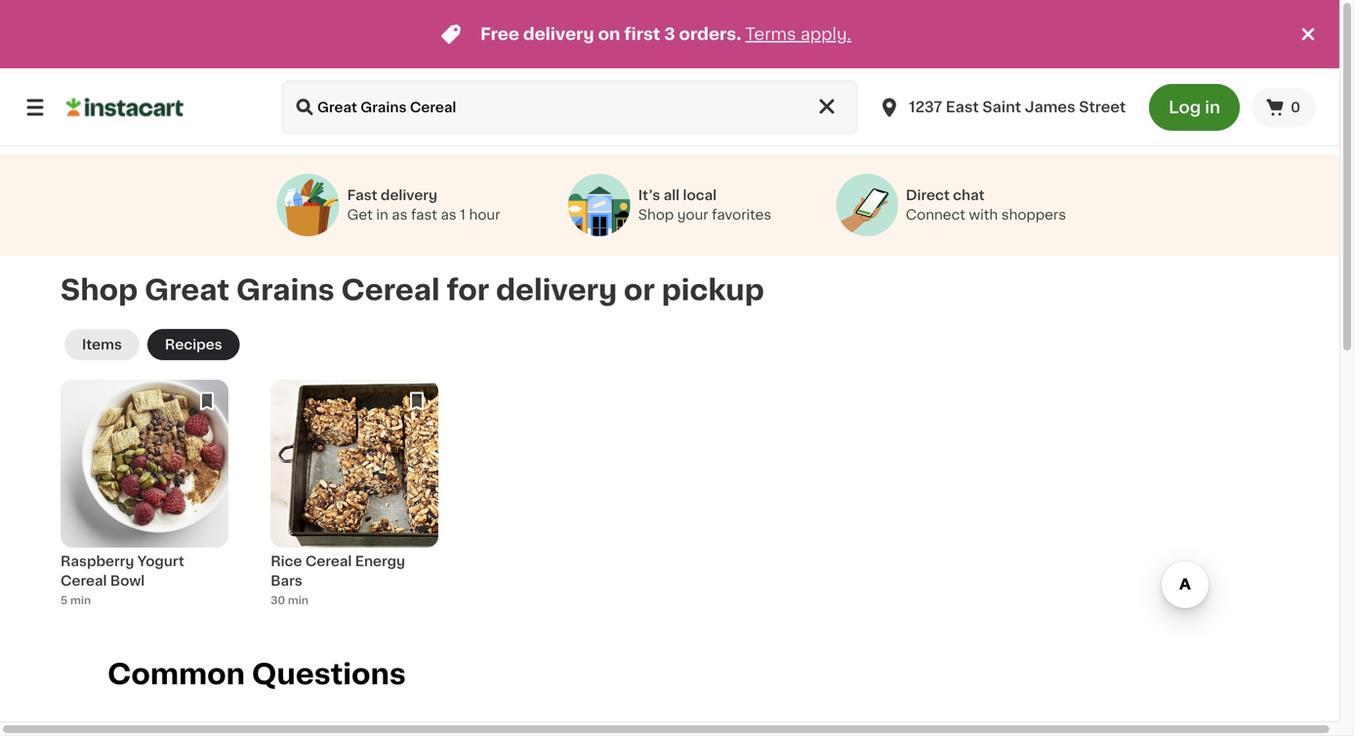 Task type: describe. For each thing, give the bounding box(es) containing it.
1237 east saint james street button
[[866, 80, 1138, 135]]

rice
[[271, 555, 302, 568]]

raspberry yogurt cereal bowl
[[61, 555, 184, 588]]

30 min
[[271, 595, 309, 606]]

limited time offer region
[[0, 0, 1297, 68]]

1237 east saint james street
[[909, 100, 1126, 114]]

questions
[[252, 661, 406, 688]]

1237 east saint james street button
[[878, 80, 1126, 135]]

it's all local
[[638, 188, 717, 202]]

recipes button
[[147, 329, 240, 360]]

pickup
[[662, 276, 764, 304]]

Search field
[[281, 80, 859, 135]]

orders.
[[679, 26, 742, 42]]

0
[[1291, 101, 1301, 114]]

items button
[[64, 329, 140, 360]]

min for bowl
[[70, 595, 91, 606]]

or
[[624, 276, 655, 304]]

local
[[683, 188, 717, 202]]

street
[[1079, 100, 1126, 114]]

3
[[664, 26, 675, 42]]

min for bars
[[288, 595, 309, 606]]

1237
[[909, 100, 943, 114]]

log in button
[[1150, 84, 1240, 131]]

fast delivery
[[347, 188, 437, 202]]

common questions
[[107, 661, 406, 688]]

on
[[598, 26, 620, 42]]

energy
[[355, 555, 405, 568]]

recipe card group containing raspberry yogurt cereal bowl
[[61, 380, 229, 620]]

0 button
[[1252, 88, 1316, 127]]

terms apply. link
[[745, 26, 852, 42]]

delivery for fast
[[381, 188, 437, 202]]

instacart logo image
[[66, 96, 184, 119]]

direct
[[906, 188, 950, 202]]

cereal inside rice cereal energy bars
[[306, 555, 352, 568]]

rice cereal energy bars
[[271, 555, 405, 588]]

cereal inside raspberry yogurt cereal bowl
[[61, 574, 107, 588]]



Task type: locate. For each thing, give the bounding box(es) containing it.
1 recipe card group from the left
[[61, 380, 229, 620]]

0 vertical spatial delivery
[[523, 26, 594, 42]]

items
[[82, 338, 122, 351]]

log in
[[1169, 99, 1221, 116]]

2 recipe card group from the left
[[271, 380, 439, 620]]

delivery left or
[[496, 276, 617, 304]]

shop great grains cereal for delivery or pickup
[[61, 276, 764, 304]]

cereal up 5 min
[[61, 574, 107, 588]]

james
[[1025, 100, 1076, 114]]

delivery for free
[[523, 26, 594, 42]]

yogurt
[[137, 555, 184, 568]]

log
[[1169, 99, 1201, 116]]

1 vertical spatial cereal
[[306, 555, 352, 568]]

it's
[[638, 188, 660, 202]]

common
[[107, 661, 245, 688]]

apply.
[[801, 26, 852, 42]]

0 horizontal spatial min
[[70, 595, 91, 606]]

east
[[946, 100, 979, 114]]

free delivery on first 3 orders. terms apply.
[[480, 26, 852, 42]]

5 min
[[61, 595, 91, 606]]

delivery right fast
[[381, 188, 437, 202]]

cereal left for at the left of page
[[341, 276, 440, 304]]

1 horizontal spatial recipe card group
[[271, 380, 439, 620]]

all
[[664, 188, 680, 202]]

bowl
[[110, 574, 145, 588]]

0 horizontal spatial recipe card group
[[61, 380, 229, 620]]

delivery inside limited time offer "region"
[[523, 26, 594, 42]]

min right "30"
[[288, 595, 309, 606]]

cereal right rice
[[306, 555, 352, 568]]

for
[[447, 276, 489, 304]]

recipe card group
[[61, 380, 229, 620], [271, 380, 439, 620]]

min
[[70, 595, 91, 606], [288, 595, 309, 606]]

recipe card group containing rice cereal energy bars
[[271, 380, 439, 620]]

great
[[144, 276, 230, 304]]

in
[[1205, 99, 1221, 116]]

cereal
[[341, 276, 440, 304], [306, 555, 352, 568], [61, 574, 107, 588]]

raspberry
[[61, 555, 134, 568]]

2 min from the left
[[288, 595, 309, 606]]

free
[[480, 26, 519, 42]]

None search field
[[281, 80, 859, 135]]

1 horizontal spatial min
[[288, 595, 309, 606]]

terms
[[745, 26, 796, 42]]

2 vertical spatial cereal
[[61, 574, 107, 588]]

chat
[[953, 188, 985, 202]]

first
[[624, 26, 661, 42]]

30
[[271, 595, 285, 606]]

0 vertical spatial cereal
[[341, 276, 440, 304]]

direct chat
[[906, 188, 985, 202]]

2 vertical spatial delivery
[[496, 276, 617, 304]]

bars
[[271, 574, 303, 588]]

saint
[[983, 100, 1022, 114]]

1 vertical spatial delivery
[[381, 188, 437, 202]]

fast
[[347, 188, 377, 202]]

5
[[61, 595, 68, 606]]

1 min from the left
[[70, 595, 91, 606]]

grains
[[236, 276, 335, 304]]

recipes
[[165, 338, 222, 351]]

delivery
[[523, 26, 594, 42], [381, 188, 437, 202], [496, 276, 617, 304]]

min right 5
[[70, 595, 91, 606]]

shop
[[61, 276, 138, 304]]

delivery left on
[[523, 26, 594, 42]]



Task type: vqa. For each thing, say whether or not it's contained in the screenshot.
CHEF'STORE Image
no



